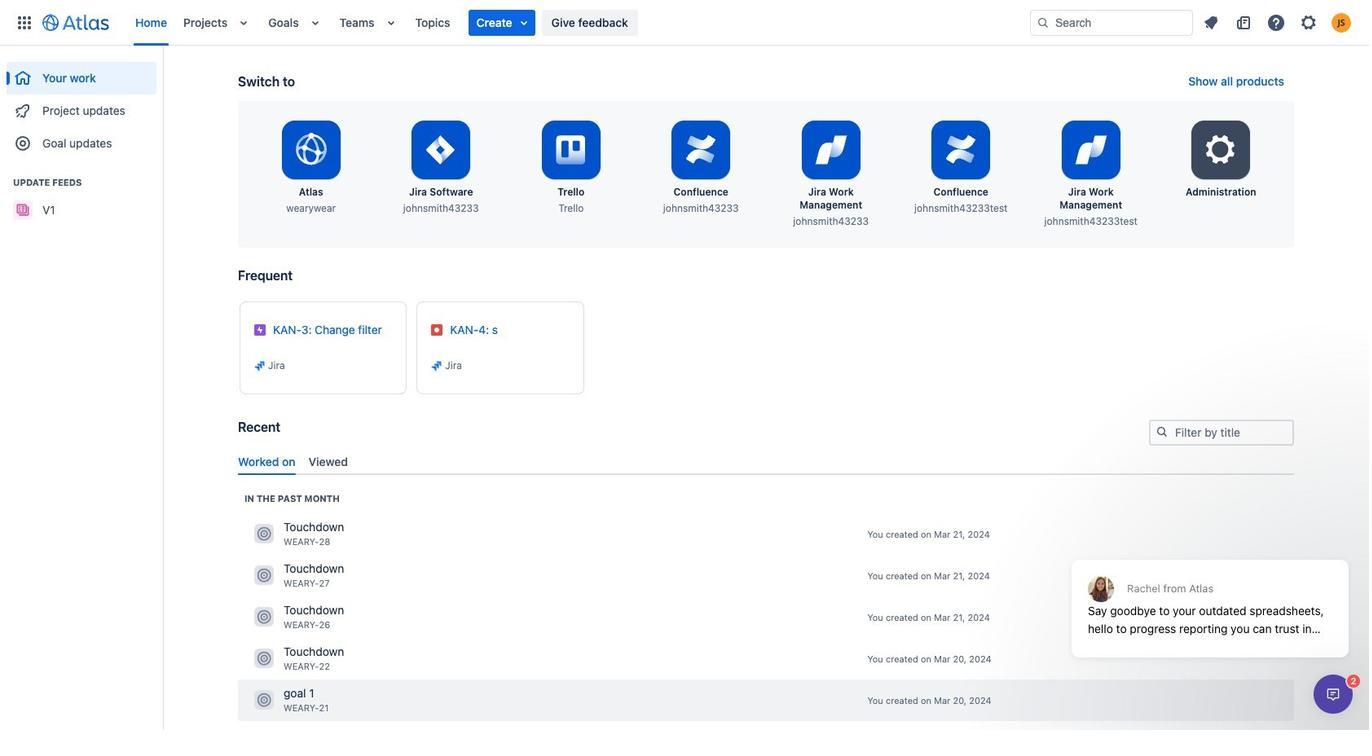 Task type: locate. For each thing, give the bounding box(es) containing it.
account image
[[1332, 13, 1352, 32]]

None search field
[[1030, 9, 1193, 35]]

tab list
[[232, 448, 1301, 475]]

Search field
[[1030, 9, 1193, 35]]

0 vertical spatial settings image
[[1299, 13, 1319, 32]]

dialog
[[1064, 520, 1357, 670], [1314, 675, 1353, 714]]

1 vertical spatial heading
[[245, 492, 340, 505]]

list item
[[468, 9, 535, 35]]

1 townsquare image from the top
[[254, 566, 274, 586]]

1 horizontal spatial settings image
[[1299, 13, 1319, 32]]

list item inside list
[[468, 9, 535, 35]]

heading
[[7, 176, 157, 189], [245, 492, 340, 505]]

townsquare image
[[254, 524, 274, 544]]

3 townsquare image from the top
[[254, 649, 274, 669]]

banner
[[0, 0, 1370, 46]]

search image
[[1037, 16, 1050, 29]]

1 group from the top
[[7, 46, 157, 165]]

settings image
[[1299, 13, 1319, 32], [1202, 130, 1241, 170]]

2 group from the top
[[7, 160, 157, 232]]

townsquare image
[[254, 566, 274, 586], [254, 608, 274, 627], [254, 649, 274, 669], [254, 691, 274, 710]]

jira image
[[431, 359, 444, 373], [431, 359, 444, 373]]

search image
[[1156, 426, 1169, 439]]

group
[[7, 46, 157, 165], [7, 160, 157, 232]]

1 horizontal spatial heading
[[245, 492, 340, 505]]

Filter by title field
[[1151, 421, 1293, 444]]

0 horizontal spatial heading
[[7, 176, 157, 189]]

4 townsquare image from the top
[[254, 691, 274, 710]]

settings image inside list
[[1299, 13, 1319, 32]]

jira image
[[254, 359, 267, 373], [254, 359, 267, 373]]

1 vertical spatial settings image
[[1202, 130, 1241, 170]]

list
[[127, 0, 1030, 45], [1197, 9, 1360, 35]]



Task type: vqa. For each thing, say whether or not it's contained in the screenshot.
bottom townsquare image
yes



Task type: describe. For each thing, give the bounding box(es) containing it.
help image
[[1267, 13, 1286, 32]]

notifications image
[[1202, 13, 1221, 32]]

1 horizontal spatial list
[[1197, 9, 1360, 35]]

0 horizontal spatial settings image
[[1202, 130, 1241, 170]]

0 vertical spatial dialog
[[1064, 520, 1357, 670]]

2 townsquare image from the top
[[254, 608, 274, 627]]

0 horizontal spatial list
[[127, 0, 1030, 45]]

switch to... image
[[15, 13, 34, 32]]

top element
[[10, 0, 1030, 45]]

0 vertical spatial heading
[[7, 176, 157, 189]]

1 vertical spatial dialog
[[1314, 675, 1353, 714]]



